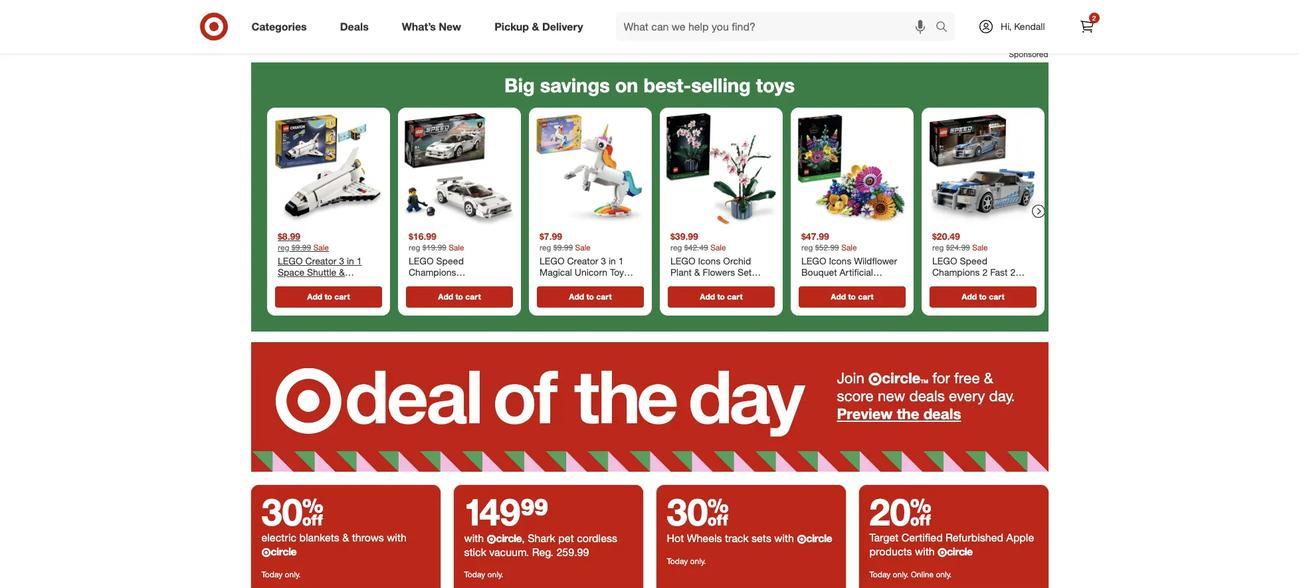 Task type: locate. For each thing, give the bounding box(es) containing it.
0 horizontal spatial flowers
[[702, 267, 735, 278]]

3 lego from the left
[[539, 255, 564, 266]]

lego down $24.99
[[932, 255, 957, 266]]

cart down skyline
[[989, 292, 1004, 302]]

76917
[[980, 290, 1006, 301]]

in up 31134
[[347, 255, 354, 266]]

0 horizontal spatial icons
[[698, 255, 720, 266]]

creator inside $8.99 reg $9.99 sale lego creator 3 in 1 space shuttle & spaceship toys 31134
[[305, 255, 336, 266]]

cordless
[[577, 532, 617, 545]]

today for target certified refurbished apple products with
[[870, 570, 891, 580]]

1 cart from the left
[[334, 292, 350, 302]]

champions up furious
[[932, 267, 980, 278]]

2 champions from the left
[[932, 267, 980, 278]]

1 30 from the left
[[262, 489, 324, 535]]

1 horizontal spatial in
[[608, 255, 616, 266]]

0 horizontal spatial today only.
[[262, 570, 301, 580]]

sale right $24.99
[[972, 242, 988, 252]]

icons for artificial
[[829, 255, 851, 266]]

today for hot wheels track sets with
[[667, 556, 688, 566]]

in inside $8.99 reg $9.99 sale lego creator 3 in 1 space shuttle & spaceship toys 31134
[[347, 255, 354, 266]]

today down stick
[[464, 570, 485, 580]]

99
[[521, 489, 549, 535]]

apple
[[1007, 531, 1034, 545]]

2 right kendall
[[1092, 14, 1096, 22]]

flowers down bouquet
[[801, 278, 834, 290]]

today only. down hot
[[667, 556, 706, 566]]

$39.99
[[670, 231, 698, 242]]

sale inside $47.99 reg $52.99 sale lego icons wildflower bouquet artificial flowers 10313
[[841, 242, 857, 252]]

1 speed from the left
[[436, 255, 464, 266]]

2 creator from the left
[[567, 255, 598, 266]]

30 for 30 electric blankets & throws with circle
[[262, 489, 324, 535]]

20
[[870, 489, 932, 535]]

add down nissan
[[962, 292, 977, 302]]

today only. for electric blankets & throws with
[[262, 570, 301, 580]]

lego inside $39.99 reg $42.49 sale lego icons orchid plant & flowers set 10311
[[670, 255, 695, 266]]

1 creator from the left
[[305, 255, 336, 266]]

lego inside $47.99 reg $52.99 sale lego icons wildflower bouquet artificial flowers 10313
[[801, 255, 826, 266]]

2 cart from the left
[[465, 292, 481, 302]]

cart for set
[[727, 292, 742, 302]]

3 sale from the left
[[575, 242, 590, 252]]

artificial
[[839, 267, 873, 278]]

$16.99
[[408, 231, 436, 242]]

3
[[339, 255, 344, 266], [601, 255, 606, 266]]

◎
[[869, 371, 882, 386]]

& right pickup
[[532, 20, 539, 33]]

speed inside $16.99 reg $19.99 sale lego speed champions lamborghini countach race car set 76908
[[436, 255, 464, 266]]

$42.49
[[684, 242, 708, 252]]

3 inside $7.99 reg $9.99 sale lego creator 3 in 1 magical unicorn toy animal playset 31140
[[601, 255, 606, 266]]

every
[[949, 387, 985, 405]]

icons
[[698, 255, 720, 266], [829, 255, 851, 266]]

to down $39.99 reg $42.49 sale lego icons orchid plant & flowers set 10311
[[717, 292, 725, 302]]

$9.99 down $7.99
[[553, 242, 573, 252]]

reg down $16.99
[[408, 242, 420, 252]]

reg for $8.99
[[277, 242, 289, 252]]

3 inside $8.99 reg $9.99 sale lego creator 3 in 1 space shuttle & spaceship toys 31134
[[339, 255, 344, 266]]

lego inside $7.99 reg $9.99 sale lego creator 3 in 1 magical unicorn toy animal playset 31140
[[539, 255, 564, 266]]

1 horizontal spatial creator
[[567, 255, 598, 266]]

for
[[933, 369, 950, 387]]

sponsored
[[1009, 49, 1048, 59]]

to down playset
[[586, 292, 594, 302]]

only. for with
[[488, 570, 503, 580]]

today only. down stick
[[464, 570, 503, 580]]

2 speed from the left
[[960, 255, 987, 266]]

with
[[387, 531, 407, 545], [464, 532, 487, 545], [774, 532, 794, 545], [915, 545, 935, 558]]

to down 10313 on the top of the page
[[848, 292, 856, 302]]

with inside '30 electric blankets & throws with circle'
[[387, 531, 407, 545]]

icons down $42.49
[[698, 255, 720, 266]]

reg inside $47.99 reg $52.99 sale lego icons wildflower bouquet artificial flowers 10313
[[801, 242, 813, 252]]

pickup
[[495, 20, 529, 33]]

reg inside $16.99 reg $19.99 sale lego speed champions lamborghini countach race car set 76908
[[408, 242, 420, 252]]

sale right $52.99
[[841, 242, 857, 252]]

creator up the shuttle
[[305, 255, 336, 266]]

in up toy
[[608, 255, 616, 266]]

add to cart down 10313 on the top of the page
[[831, 292, 873, 302]]

1 to from the left
[[324, 292, 332, 302]]

nissan
[[965, 278, 994, 290]]

reg inside $8.99 reg $9.99 sale lego creator 3 in 1 space shuttle & spaceship toys 31134
[[277, 242, 289, 252]]

champions inside $20.49 reg $24.99 sale lego speed champions 2 fast 2 furious nissan skyline gt-r (r34) 76917
[[932, 267, 980, 278]]

$9.99
[[291, 242, 311, 252], [553, 242, 573, 252]]

3 reg from the left
[[539, 242, 551, 252]]

add to cart down nissan
[[962, 292, 1004, 302]]

30 electric blankets & throws with circle
[[262, 489, 407, 558]]

certified
[[902, 531, 943, 545]]

1 for lego creator 3 in 1 space shuttle & spaceship toys 31134
[[356, 255, 362, 266]]

cart down toys
[[334, 292, 350, 302]]

0 horizontal spatial 3
[[339, 255, 344, 266]]

0 vertical spatial set
[[737, 267, 752, 278]]

toys
[[756, 73, 795, 97]]

3 up toys
[[339, 255, 344, 266]]

3 to from the left
[[586, 292, 594, 302]]

circle for hot wheels track sets with
[[806, 532, 832, 545]]

2 in from the left
[[608, 255, 616, 266]]

3 add to cart button from the left
[[537, 286, 644, 308]]

to down nissan
[[979, 292, 987, 302]]

add to cart down countach
[[438, 292, 481, 302]]

1 horizontal spatial 1
[[618, 255, 623, 266]]

4 to from the left
[[717, 292, 725, 302]]

unicorn
[[574, 267, 607, 278]]

icons inside $47.99 reg $52.99 sale lego icons wildflower bouquet artificial flowers 10313
[[829, 255, 851, 266]]

set right car
[[450, 290, 464, 301]]

to for 10313
[[848, 292, 856, 302]]

only. down vacuum.
[[488, 570, 503, 580]]

flowers down "orchid"
[[702, 267, 735, 278]]

reg down $20.49
[[932, 242, 944, 252]]

5 cart from the left
[[858, 292, 873, 302]]

space
[[277, 267, 304, 278]]

speed
[[436, 255, 464, 266], [960, 255, 987, 266]]

6 to from the left
[[979, 292, 987, 302]]

to for set
[[717, 292, 725, 302]]

reg down the $39.99
[[670, 242, 682, 252]]

1 up 31134
[[356, 255, 362, 266]]

1 horizontal spatial $9.99
[[553, 242, 573, 252]]

$39.99 reg $42.49 sale lego icons orchid plant & flowers set 10311
[[670, 231, 752, 290]]

only. down electric
[[285, 570, 301, 580]]

advertisement region
[[251, 0, 1048, 48]]

$9.99 for $7.99
[[553, 242, 573, 252]]

10311
[[670, 278, 696, 290]]

6 reg from the left
[[932, 242, 944, 252]]

creator up unicorn
[[567, 255, 598, 266]]

1 horizontal spatial 3
[[601, 255, 606, 266]]

add to cart down playset
[[569, 292, 612, 302]]

cart down countach
[[465, 292, 481, 302]]

sale for $47.99
[[841, 242, 857, 252]]

3 up unicorn
[[601, 255, 606, 266]]

deals down the tm
[[909, 387, 945, 405]]

$19.99
[[422, 242, 446, 252]]

lego up bouquet
[[801, 255, 826, 266]]

to down toys
[[324, 292, 332, 302]]

1 vertical spatial set
[[450, 290, 464, 301]]

4 cart from the left
[[727, 292, 742, 302]]

sale inside $8.99 reg $9.99 sale lego creator 3 in 1 space shuttle & spaceship toys 31134
[[313, 242, 329, 252]]

$47.99
[[801, 231, 829, 242]]

today down products on the bottom of page
[[870, 570, 891, 580]]

1 add from the left
[[307, 292, 322, 302]]

& inside pickup & delivery link
[[532, 20, 539, 33]]

icons inside $39.99 reg $42.49 sale lego icons orchid plant & flowers set 10311
[[698, 255, 720, 266]]

1 reg from the left
[[277, 242, 289, 252]]

sale inside $20.49 reg $24.99 sale lego speed champions 2 fast 2 furious nissan skyline gt-r (r34) 76917
[[972, 242, 988, 252]]

1 inside $8.99 reg $9.99 sale lego creator 3 in 1 space shuttle & spaceship toys 31134
[[356, 255, 362, 266]]

1 horizontal spatial champions
[[932, 267, 980, 278]]

add to cart button for 10313
[[799, 286, 906, 308]]

score
[[837, 387, 874, 405]]

add to cart for car
[[438, 292, 481, 302]]

today for with
[[464, 570, 485, 580]]

& up toys
[[339, 267, 345, 278]]

5 lego from the left
[[801, 255, 826, 266]]

reg inside $7.99 reg $9.99 sale lego creator 3 in 1 magical unicorn toy animal playset 31140
[[539, 242, 551, 252]]

reg for $20.49
[[932, 242, 944, 252]]

only.
[[690, 556, 706, 566], [285, 570, 301, 580], [488, 570, 503, 580], [893, 570, 909, 580], [936, 570, 952, 580]]

new
[[878, 387, 905, 405]]

0 horizontal spatial in
[[347, 255, 354, 266]]

lego down $19.99 on the left of the page
[[408, 255, 433, 266]]

sale inside $16.99 reg $19.99 sale lego speed champions lamborghini countach race car set 76908
[[448, 242, 464, 252]]

add to cart for set
[[700, 292, 742, 302]]

carousel region
[[251, 63, 1048, 342]]

5 add to cart from the left
[[831, 292, 873, 302]]

2 add to cart button from the left
[[406, 286, 513, 308]]

target deal of the day image for hot wheels track sets with
[[656, 585, 846, 588]]

speed inside $20.49 reg $24.99 sale lego speed champions 2 fast 2 furious nissan skyline gt-r (r34) 76917
[[960, 255, 987, 266]]

1 $9.99 from the left
[[291, 242, 311, 252]]

259.99
[[557, 546, 589, 559]]

lego for lego creator 3 in 1 space shuttle & spaceship toys 31134
[[277, 255, 302, 266]]

animal
[[539, 278, 568, 290]]

5 to from the left
[[848, 292, 856, 302]]

2 up skyline
[[1010, 267, 1015, 278]]

2 1 from the left
[[618, 255, 623, 266]]

5 sale from the left
[[841, 242, 857, 252]]

1 horizontal spatial flowers
[[801, 278, 834, 290]]

day.
[[989, 387, 1015, 405]]

2 30 from the left
[[667, 489, 729, 535]]

only. down wheels at the right bottom of the page
[[690, 556, 706, 566]]

to right car
[[455, 292, 463, 302]]

$8.99
[[277, 231, 300, 242]]

set down "orchid"
[[737, 267, 752, 278]]

best-
[[644, 73, 691, 97]]

add down 'spaceship'
[[307, 292, 322, 302]]

3 add to cart from the left
[[569, 292, 612, 302]]

delivery
[[542, 20, 583, 33]]

today only. for hot wheels track sets with
[[667, 556, 706, 566]]

What can we help you find? suggestions appear below search field
[[616, 12, 939, 41]]

4 add to cart button from the left
[[668, 286, 775, 308]]

only. for electric blankets & throws with
[[285, 570, 301, 580]]

reg down $8.99
[[277, 242, 289, 252]]

30 inside '30 electric blankets & throws with circle'
[[262, 489, 324, 535]]

5 add to cart button from the left
[[799, 286, 906, 308]]

2 $9.99 from the left
[[553, 242, 573, 252]]

6 sale from the left
[[972, 242, 988, 252]]

countach
[[463, 278, 503, 290]]

join
[[837, 369, 865, 387]]

speed for 2
[[960, 255, 987, 266]]

4 sale from the left
[[710, 242, 726, 252]]

& right free
[[984, 369, 993, 387]]

today down hot
[[667, 556, 688, 566]]

0 horizontal spatial 1
[[356, 255, 362, 266]]

lego up space
[[277, 255, 302, 266]]

reg
[[277, 242, 289, 252], [408, 242, 420, 252], [539, 242, 551, 252], [670, 242, 682, 252], [801, 242, 813, 252], [932, 242, 944, 252]]

speed down $19.99 on the left of the page
[[436, 255, 464, 266]]

add down $39.99 reg $42.49 sale lego icons orchid plant & flowers set 10311
[[700, 292, 715, 302]]

circle
[[882, 369, 921, 387], [496, 532, 522, 545], [806, 532, 832, 545], [271, 545, 297, 558], [947, 545, 973, 558]]

1 add to cart from the left
[[307, 292, 350, 302]]

lego creator 3 in 1 magical unicorn toy animal playset 31140 image
[[534, 113, 646, 226]]

search
[[930, 21, 962, 34]]

1 inside $7.99 reg $9.99 sale lego creator 3 in 1 magical unicorn toy animal playset 31140
[[618, 255, 623, 266]]

2 add to cart from the left
[[438, 292, 481, 302]]

0 horizontal spatial speed
[[436, 255, 464, 266]]

1 in from the left
[[347, 255, 354, 266]]

& inside $8.99 reg $9.99 sale lego creator 3 in 1 space shuttle & spaceship toys 31134
[[339, 267, 345, 278]]

add to cart down $39.99 reg $42.49 sale lego icons orchid plant & flowers set 10311
[[700, 292, 742, 302]]

add down 10313 on the top of the page
[[831, 292, 846, 302]]

0 horizontal spatial $9.99
[[291, 242, 311, 252]]

1 up toy
[[618, 255, 623, 266]]

30
[[262, 489, 324, 535], [667, 489, 729, 535]]

add to cart button
[[275, 286, 382, 308], [406, 286, 513, 308], [537, 286, 644, 308], [668, 286, 775, 308], [799, 286, 906, 308], [929, 286, 1036, 308]]

1 horizontal spatial speed
[[960, 255, 987, 266]]

deals right the
[[924, 405, 961, 423]]

add to cart button for unicorn
[[537, 286, 644, 308]]

target certified refurbished apple products with
[[870, 531, 1034, 558]]

0 horizontal spatial set
[[450, 290, 464, 301]]

3 for shuttle
[[339, 255, 344, 266]]

sale up the shuttle
[[313, 242, 329, 252]]

& right plant at the top of the page
[[694, 267, 700, 278]]

4 reg from the left
[[670, 242, 682, 252]]

1 horizontal spatial icons
[[829, 255, 851, 266]]

lego speed champions lamborghini countach race car set 76908 image
[[403, 113, 515, 226]]

sale inside $7.99 reg $9.99 sale lego creator 3 in 1 magical unicorn toy animal playset 31140
[[575, 242, 590, 252]]

$9.99 down $8.99
[[291, 242, 311, 252]]

cart down 31140
[[596, 292, 612, 302]]

cart for shuttle
[[334, 292, 350, 302]]

4 add to cart from the left
[[700, 292, 742, 302]]

to for shuttle
[[324, 292, 332, 302]]

reg for $16.99
[[408, 242, 420, 252]]

$8.99 reg $9.99 sale lego creator 3 in 1 space shuttle & spaceship toys 31134
[[277, 231, 371, 290]]

2 3 from the left
[[601, 255, 606, 266]]

$9.99 inside $7.99 reg $9.99 sale lego creator 3 in 1 magical unicorn toy animal playset 31140
[[553, 242, 573, 252]]

add down playset
[[569, 292, 584, 302]]

sale
[[313, 242, 329, 252], [448, 242, 464, 252], [575, 242, 590, 252], [710, 242, 726, 252], [841, 242, 857, 252], [972, 242, 988, 252]]

1 3 from the left
[[339, 255, 344, 266]]

big savings on best-selling toys
[[504, 73, 795, 97]]

vacuum.
[[489, 546, 529, 559]]

icons for &
[[698, 255, 720, 266]]

add down lamborghini
[[438, 292, 453, 302]]

add for furious
[[962, 292, 977, 302]]

cart down 10313 on the top of the page
[[858, 292, 873, 302]]

6 cart from the left
[[989, 292, 1004, 302]]

hi,
[[1001, 21, 1012, 32]]

2 to from the left
[[455, 292, 463, 302]]

5 add from the left
[[831, 292, 846, 302]]

speed down $24.99
[[960, 255, 987, 266]]

2 icons from the left
[[829, 255, 851, 266]]

set inside $16.99 reg $19.99 sale lego speed champions lamborghini countach race car set 76908
[[450, 290, 464, 301]]

2 horizontal spatial today only.
[[667, 556, 706, 566]]

lego inside $16.99 reg $19.99 sale lego speed champions lamborghini countach race car set 76908
[[408, 255, 433, 266]]

1 horizontal spatial today only.
[[464, 570, 503, 580]]

target deal of the day image
[[251, 342, 1048, 472], [251, 585, 440, 588], [454, 585, 643, 588], [656, 585, 846, 588], [859, 585, 1048, 588]]

creator for unicorn
[[567, 255, 598, 266]]

to for furious
[[979, 292, 987, 302]]

lego creator 3 in 1 space shuttle & spaceship toys 31134 image
[[272, 113, 384, 226]]

10313
[[836, 278, 862, 290]]

reg for $47.99
[[801, 242, 813, 252]]

1 1 from the left
[[356, 255, 362, 266]]

1 horizontal spatial 30
[[667, 489, 729, 535]]

2 sale from the left
[[448, 242, 464, 252]]

search button
[[930, 12, 962, 44]]

today down electric
[[262, 570, 283, 580]]

with right throws
[[387, 531, 407, 545]]

5 reg from the left
[[801, 242, 813, 252]]

lego
[[277, 255, 302, 266], [408, 255, 433, 266], [539, 255, 564, 266], [670, 255, 695, 266], [801, 255, 826, 266], [932, 255, 957, 266]]

cart down "orchid"
[[727, 292, 742, 302]]

6 add to cart from the left
[[962, 292, 1004, 302]]

reg down $47.99 at the right top
[[801, 242, 813, 252]]

lego inside $8.99 reg $9.99 sale lego creator 3 in 1 space shuttle & spaceship toys 31134
[[277, 255, 302, 266]]

lego inside $20.49 reg $24.99 sale lego speed champions 2 fast 2 furious nissan skyline gt-r (r34) 76917
[[932, 255, 957, 266]]

2 lego from the left
[[408, 255, 433, 266]]

in inside $7.99 reg $9.99 sale lego creator 3 in 1 magical unicorn toy animal playset 31140
[[608, 255, 616, 266]]

icons down $52.99
[[829, 255, 851, 266]]

reg inside $39.99 reg $42.49 sale lego icons orchid plant & flowers set 10311
[[670, 242, 682, 252]]

$7.99
[[539, 231, 562, 242]]

champions inside $16.99 reg $19.99 sale lego speed champions lamborghini countach race car set 76908
[[408, 267, 456, 278]]

1 champions from the left
[[408, 267, 456, 278]]

$9.99 inside $8.99 reg $9.99 sale lego creator 3 in 1 space shuttle & spaceship toys 31134
[[291, 242, 311, 252]]

1 horizontal spatial set
[[737, 267, 752, 278]]

with down certified
[[915, 545, 935, 558]]

in for toy
[[608, 255, 616, 266]]

3 add from the left
[[569, 292, 584, 302]]

today only. down electric
[[262, 570, 301, 580]]

6 lego from the left
[[932, 255, 957, 266]]

playset
[[570, 278, 600, 290]]

reg down $7.99
[[539, 242, 551, 252]]

champions
[[408, 267, 456, 278], [932, 267, 980, 278]]

lego for lego creator 3 in 1 magical unicorn toy animal playset 31140
[[539, 255, 564, 266]]

hi, kendall
[[1001, 21, 1045, 32]]

add to cart for unicorn
[[569, 292, 612, 302]]

sale right $19.99 on the left of the page
[[448, 242, 464, 252]]

& left throws
[[342, 531, 349, 545]]

kendall
[[1014, 21, 1045, 32]]

reg for $39.99
[[670, 242, 682, 252]]

cart for unicorn
[[596, 292, 612, 302]]

today only. for with
[[464, 570, 503, 580]]

only. left online
[[893, 570, 909, 580]]

1 icons from the left
[[698, 255, 720, 266]]

creator inside $7.99 reg $9.99 sale lego creator 3 in 1 magical unicorn toy animal playset 31140
[[567, 255, 598, 266]]

flowers inside $39.99 reg $42.49 sale lego icons orchid plant & flowers set 10311
[[702, 267, 735, 278]]

target deal of the day image for electric blankets & throws with
[[251, 585, 440, 588]]

what's new link
[[391, 12, 478, 41]]

2
[[1092, 14, 1096, 22], [982, 267, 987, 278], [1010, 267, 1015, 278]]

sale inside $39.99 reg $42.49 sale lego icons orchid plant & flowers set 10311
[[710, 242, 726, 252]]

to for car
[[455, 292, 463, 302]]

set inside $39.99 reg $42.49 sale lego icons orchid plant & flowers set 10311
[[737, 267, 752, 278]]

sale up unicorn
[[575, 242, 590, 252]]

sale for $7.99
[[575, 242, 590, 252]]

2 add from the left
[[438, 292, 453, 302]]

1 lego from the left
[[277, 255, 302, 266]]

add to cart button for set
[[668, 286, 775, 308]]

add to cart
[[307, 292, 350, 302], [438, 292, 481, 302], [569, 292, 612, 302], [700, 292, 742, 302], [831, 292, 873, 302], [962, 292, 1004, 302]]

in
[[347, 255, 354, 266], [608, 255, 616, 266]]

0 horizontal spatial 30
[[262, 489, 324, 535]]

4 lego from the left
[[670, 255, 695, 266]]

sale for $16.99
[[448, 242, 464, 252]]

$47.99 reg $52.99 sale lego icons wildflower bouquet artificial flowers 10313
[[801, 231, 897, 290]]

orchid
[[723, 255, 751, 266]]

3 cart from the left
[[596, 292, 612, 302]]

1
[[356, 255, 362, 266], [618, 255, 623, 266]]

sale right $42.49
[[710, 242, 726, 252]]

2 reg from the left
[[408, 242, 420, 252]]

champions up lamborghini
[[408, 267, 456, 278]]

6 add to cart button from the left
[[929, 286, 1036, 308]]

reg inside $20.49 reg $24.99 sale lego speed champions 2 fast 2 furious nissan skyline gt-r (r34) 76917
[[932, 242, 944, 252]]

0 horizontal spatial creator
[[305, 255, 336, 266]]

set
[[737, 267, 752, 278], [450, 290, 464, 301]]

2 up nissan
[[982, 267, 987, 278]]

add for 10313
[[831, 292, 846, 302]]

flowers inside $47.99 reg $52.99 sale lego icons wildflower bouquet artificial flowers 10313
[[801, 278, 834, 290]]

only. for hot wheels track sets with
[[690, 556, 706, 566]]

sale for $39.99
[[710, 242, 726, 252]]

hot
[[667, 532, 684, 545]]

flowers
[[702, 267, 735, 278], [801, 278, 834, 290]]

lego up magical
[[539, 255, 564, 266]]

4 add from the left
[[700, 292, 715, 302]]

1 sale from the left
[[313, 242, 329, 252]]

lego up plant at the top of the page
[[670, 255, 695, 266]]

add to cart button for furious
[[929, 286, 1036, 308]]

creator
[[305, 255, 336, 266], [567, 255, 598, 266]]

the
[[897, 405, 919, 423]]

1 add to cart button from the left
[[275, 286, 382, 308]]

lego speed champions 2 fast 2 furious nissan skyline gt-r (r34) 76917 image
[[927, 113, 1039, 226]]

add to cart down toys
[[307, 292, 350, 302]]

0 horizontal spatial champions
[[408, 267, 456, 278]]

savings
[[540, 73, 610, 97]]

with inside target certified refurbished apple products with
[[915, 545, 935, 558]]

6 add from the left
[[962, 292, 977, 302]]



Task type: describe. For each thing, give the bounding box(es) containing it.
car
[[432, 290, 447, 301]]

add for set
[[700, 292, 715, 302]]

pet
[[558, 532, 574, 545]]

flowers for 10313
[[801, 278, 834, 290]]

$20.49 reg $24.99 sale lego speed champions 2 fast 2 furious nissan skyline gt-r (r34) 76917
[[932, 231, 1026, 301]]

race
[[408, 290, 430, 301]]

2 horizontal spatial 2
[[1092, 14, 1096, 22]]

shark
[[528, 532, 555, 545]]

for free & score new deals every day. preview the deals
[[837, 369, 1015, 423]]

& inside '30 electric blankets & throws with circle'
[[342, 531, 349, 545]]

throws
[[352, 531, 384, 545]]

with right sets
[[774, 532, 794, 545]]

selling
[[691, 73, 751, 97]]

lego icons wildflower bouquet artificial flowers 10313 image
[[796, 113, 908, 226]]

today for electric blankets & throws with
[[262, 570, 283, 580]]

electric
[[262, 531, 296, 545]]

stick
[[464, 546, 486, 559]]

on
[[615, 73, 638, 97]]

circle inside '30 electric blankets & throws with circle'
[[271, 545, 297, 558]]

fast
[[990, 267, 1008, 278]]

blankets
[[299, 531, 339, 545]]

track
[[725, 532, 749, 545]]

speed for lamborghini
[[436, 255, 464, 266]]

add to cart button for car
[[406, 286, 513, 308]]

add to cart for shuttle
[[307, 292, 350, 302]]

in for &
[[347, 255, 354, 266]]

31134
[[345, 278, 371, 290]]

pickup & delivery
[[495, 20, 583, 33]]

$20.49
[[932, 231, 960, 242]]

31140
[[603, 278, 629, 290]]

deals
[[340, 20, 369, 33]]

champions for car
[[408, 267, 456, 278]]

champions for furious
[[932, 267, 980, 278]]

spaceship
[[277, 278, 322, 290]]

reg for $7.99
[[539, 242, 551, 252]]

big
[[504, 73, 535, 97]]

hot wheels track sets with
[[667, 532, 797, 545]]

2 link
[[1072, 12, 1102, 41]]

skyline
[[996, 278, 1026, 290]]

1 for lego creator 3 in 1 magical unicorn toy animal playset 31140
[[618, 255, 623, 266]]

categories link
[[240, 12, 323, 41]]

cart for 10313
[[858, 292, 873, 302]]

wheels
[[687, 532, 722, 545]]

toys
[[324, 278, 343, 290]]

add for car
[[438, 292, 453, 302]]

lego for lego icons orchid plant & flowers set 10311
[[670, 255, 695, 266]]

join ◎ circle tm
[[837, 369, 929, 387]]

add to cart for furious
[[962, 292, 1004, 302]]

pickup & delivery link
[[483, 12, 600, 41]]

target deal of the day image for target certified refurbished apple products with
[[859, 585, 1048, 588]]

lego for lego speed champions 2 fast 2 furious nissan skyline gt-r (r34) 76917
[[932, 255, 957, 266]]

r
[[947, 290, 953, 301]]

gt-
[[932, 290, 947, 301]]

reg.
[[532, 546, 554, 559]]

(r34)
[[956, 290, 978, 301]]

lego for lego icons wildflower bouquet artificial flowers 10313
[[801, 255, 826, 266]]

wildflower
[[854, 255, 897, 266]]

,
[[522, 532, 525, 545]]

online
[[911, 570, 934, 580]]

$9.99 for $8.99
[[291, 242, 311, 252]]

target deal of the day image for with
[[454, 585, 643, 588]]

add to cart for 10313
[[831, 292, 873, 302]]

1 horizontal spatial 2
[[1010, 267, 1015, 278]]

what's new
[[402, 20, 461, 33]]

bouquet
[[801, 267, 837, 278]]

149 99
[[464, 489, 549, 535]]

toy
[[610, 267, 624, 278]]

what's
[[402, 20, 436, 33]]

sale for $20.49
[[972, 242, 988, 252]]

flowers for set
[[702, 267, 735, 278]]

cart for car
[[465, 292, 481, 302]]

categories
[[252, 20, 307, 33]]

$52.99
[[815, 242, 839, 252]]

tm
[[921, 378, 929, 385]]

0 horizontal spatial 2
[[982, 267, 987, 278]]

with up stick
[[464, 532, 487, 545]]

to for unicorn
[[586, 292, 594, 302]]

plant
[[670, 267, 691, 278]]

creator for shuttle
[[305, 255, 336, 266]]

$7.99 reg $9.99 sale lego creator 3 in 1 magical unicorn toy animal playset 31140
[[539, 231, 629, 290]]

only. for target certified refurbished apple products with
[[893, 570, 909, 580]]

products
[[870, 545, 912, 558]]

sets
[[752, 532, 772, 545]]

& inside for free & score new deals every day. preview the deals
[[984, 369, 993, 387]]

shuttle
[[307, 267, 336, 278]]

lego for lego speed champions lamborghini countach race car set 76908
[[408, 255, 433, 266]]

free
[[954, 369, 980, 387]]

add for shuttle
[[307, 292, 322, 302]]

lego icons orchid plant & flowers set 10311 image
[[665, 113, 777, 226]]

circle for with
[[496, 532, 522, 545]]

magical
[[539, 267, 572, 278]]

, shark pet cordless stick vacuum. reg. 259.99
[[464, 532, 617, 559]]

deals link
[[329, 12, 385, 41]]

76908
[[466, 290, 492, 301]]

circle for target certified refurbished apple products with
[[947, 545, 973, 558]]

add for unicorn
[[569, 292, 584, 302]]

furious
[[932, 278, 963, 290]]

add to cart button for shuttle
[[275, 286, 382, 308]]

refurbished
[[946, 531, 1004, 545]]

149
[[464, 489, 521, 535]]

sale for $8.99
[[313, 242, 329, 252]]

cart for furious
[[989, 292, 1004, 302]]

only. right online
[[936, 570, 952, 580]]

$16.99 reg $19.99 sale lego speed champions lamborghini countach race car set 76908
[[408, 231, 503, 301]]

3 for unicorn
[[601, 255, 606, 266]]

target
[[870, 531, 899, 545]]

new
[[439, 20, 461, 33]]

preview
[[837, 405, 893, 423]]

& inside $39.99 reg $42.49 sale lego icons orchid plant & flowers set 10311
[[694, 267, 700, 278]]

lamborghini
[[408, 278, 460, 290]]

30 for 30
[[667, 489, 729, 535]]



Task type: vqa. For each thing, say whether or not it's contained in the screenshot.
the right Playstation
no



